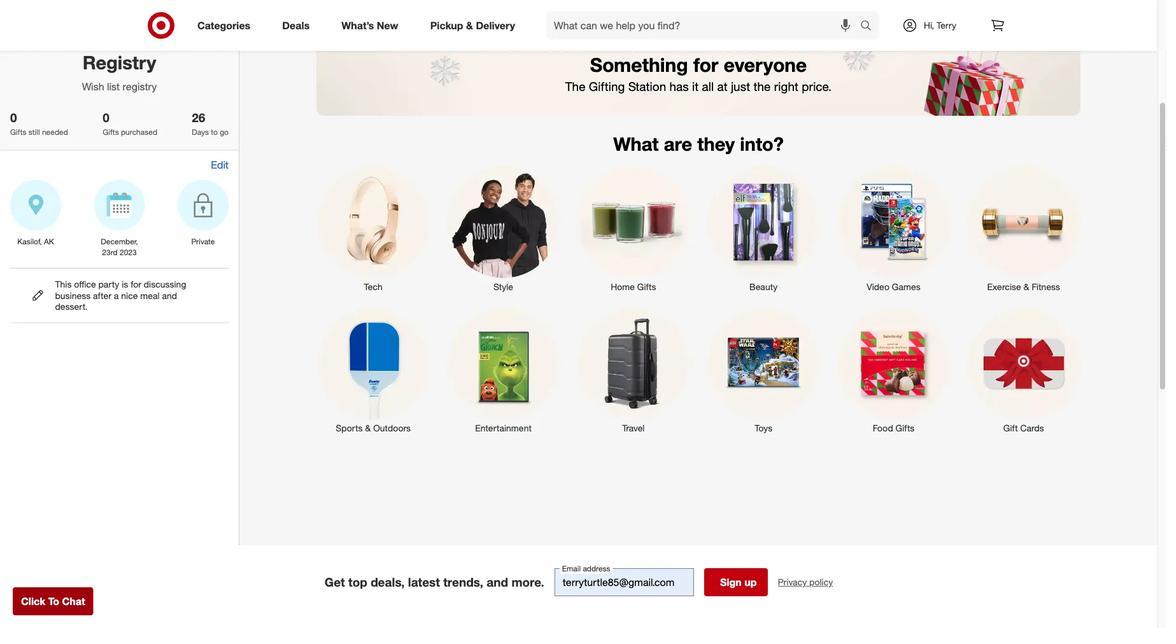 Task type: vqa. For each thing, say whether or not it's contained in the screenshot.
Apply
no



Task type: describe. For each thing, give the bounding box(es) containing it.
gift cards
[[1004, 423, 1044, 434]]

ak
[[44, 237, 54, 247]]

privacy
[[778, 577, 807, 588]]

are
[[664, 133, 692, 155]]

fitness
[[1032, 282, 1060, 293]]

just
[[731, 80, 750, 94]]

discussing
[[144, 279, 186, 290]]

sign up
[[720, 577, 757, 589]]

deals link
[[271, 11, 326, 39]]

gift
[[1004, 423, 1018, 434]]

& for delivery
[[466, 19, 473, 32]]

26 days to go
[[192, 111, 229, 137]]

terry's office gathering registry
[[15, 28, 224, 74]]

the
[[565, 80, 586, 94]]

terry
[[937, 20, 957, 31]]

tech link
[[308, 164, 438, 294]]

at
[[717, 80, 728, 94]]

days
[[192, 127, 209, 137]]

what are they into?
[[613, 133, 784, 155]]

something
[[590, 53, 688, 76]]

0 gifts still needed
[[10, 111, 68, 137]]

everyone
[[724, 53, 807, 76]]

0 gifts purchased
[[103, 111, 157, 137]]

what's new
[[342, 19, 398, 32]]

top
[[348, 575, 367, 590]]

outdoors
[[373, 423, 411, 434]]

gifts for 0 gifts purchased
[[103, 127, 119, 137]]

december, 23rd 2023
[[101, 237, 138, 257]]

deals
[[282, 19, 310, 32]]

they
[[698, 133, 735, 155]]

video
[[867, 282, 890, 293]]

registry
[[83, 51, 156, 74]]

& for outdoors
[[365, 423, 371, 434]]

23rd
[[102, 248, 118, 257]]

sports
[[336, 423, 363, 434]]

hi,
[[924, 20, 934, 31]]

after
[[93, 290, 111, 302]]

into?
[[740, 133, 784, 155]]

sports & outdoors
[[336, 423, 411, 434]]

gift cards link
[[959, 306, 1089, 435]]

terry's
[[15, 28, 74, 51]]

wish for wish list registry
[[82, 81, 104, 93]]

gifts for food gifts
[[896, 423, 915, 434]]

what
[[613, 133, 659, 155]]

party
[[98, 279, 119, 290]]

has
[[670, 80, 689, 94]]

registry for wish list registry all set!
[[511, 571, 541, 582]]

home gifts link
[[569, 164, 699, 294]]

search
[[855, 20, 885, 33]]

sign
[[720, 577, 742, 589]]

click to chat button
[[13, 588, 93, 616]]

exercise & fitness
[[988, 282, 1060, 293]]

edit link
[[211, 158, 229, 173]]

click
[[21, 595, 45, 608]]

what's
[[342, 19, 374, 32]]

beauty
[[750, 282, 778, 293]]

wish for wish list registry all set!
[[475, 571, 495, 582]]

& for fitness
[[1024, 282, 1030, 293]]

gifting
[[589, 80, 625, 94]]

exercise
[[988, 282, 1021, 293]]

new
[[377, 19, 398, 32]]

home gifts
[[611, 282, 656, 293]]

edit
[[211, 159, 229, 172]]

policy
[[809, 577, 833, 588]]

latest
[[408, 575, 440, 590]]

something for everyone the gifting station has it all at just the right price.
[[565, 53, 832, 94]]

is
[[122, 279, 128, 290]]

food
[[873, 423, 893, 434]]

list for wish list registry
[[107, 81, 120, 93]]



Task type: locate. For each thing, give the bounding box(es) containing it.
wish down "registry"
[[82, 81, 104, 93]]

1 0 from the left
[[10, 111, 17, 125]]

pickup & delivery link
[[419, 11, 531, 39]]

wish left more.
[[475, 571, 495, 582]]

0 vertical spatial &
[[466, 19, 473, 32]]

tech
[[364, 282, 383, 293]]

kasilof,
[[17, 237, 42, 247]]

wish list registry
[[82, 81, 157, 93]]

0 vertical spatial for
[[694, 53, 719, 76]]

chat
[[62, 595, 85, 608]]

0 for 0 gifts purchased
[[103, 111, 109, 125]]

& right pickup
[[466, 19, 473, 32]]

1 horizontal spatial for
[[694, 53, 719, 76]]

gifting station image
[[317, 0, 1081, 116]]

travel link
[[569, 306, 699, 435]]

more.
[[512, 575, 544, 590]]

privacy policy
[[778, 577, 833, 588]]

0 horizontal spatial 0
[[10, 111, 17, 125]]

0
[[10, 111, 17, 125], [103, 111, 109, 125]]

What can we help you find? suggestions appear below search field
[[546, 11, 864, 39]]

to
[[211, 127, 218, 137]]

privacy policy link
[[778, 577, 833, 589]]

gifts inside home gifts link
[[637, 282, 656, 293]]

up
[[745, 577, 757, 589]]

2 0 from the left
[[103, 111, 109, 125]]

all right it
[[702, 80, 714, 94]]

dessert.
[[55, 302, 88, 313]]

station
[[628, 80, 666, 94]]

&
[[466, 19, 473, 32], [1024, 282, 1030, 293], [365, 423, 371, 434]]

None text field
[[555, 569, 694, 597]]

and left more.
[[487, 575, 508, 590]]

1 vertical spatial &
[[1024, 282, 1030, 293]]

get
[[325, 575, 345, 590]]

all left set!
[[543, 571, 552, 582]]

toys
[[755, 423, 773, 434]]

list for wish list registry all set!
[[497, 571, 508, 582]]

get top deals, latest trends, and more.
[[325, 575, 544, 590]]

cards
[[1021, 423, 1044, 434]]

travel
[[622, 423, 645, 434]]

this
[[55, 279, 72, 290]]

gifts
[[10, 127, 26, 137], [103, 127, 119, 137], [637, 282, 656, 293], [896, 423, 915, 434]]

0 vertical spatial registry
[[123, 81, 157, 93]]

gifts left purchased
[[103, 127, 119, 137]]

video games
[[867, 282, 921, 293]]

1 horizontal spatial registry
[[511, 571, 541, 582]]

entertainment
[[475, 423, 532, 434]]

0 for 0 gifts still needed
[[10, 111, 17, 125]]

sports & outdoors link
[[308, 306, 438, 435]]

beauty link
[[699, 164, 829, 294]]

home
[[611, 282, 635, 293]]

all inside something for everyone the gifting station has it all at just the right price.
[[702, 80, 714, 94]]

food gifts
[[873, 423, 915, 434]]

0 horizontal spatial registry
[[123, 81, 157, 93]]

1 horizontal spatial list
[[497, 571, 508, 582]]

sign up button
[[704, 569, 768, 597]]

this office party is for discussing business after a nice meal and dessert.
[[55, 279, 186, 313]]

list
[[107, 81, 120, 93], [497, 571, 508, 582]]

price.
[[802, 80, 832, 94]]

1 horizontal spatial all
[[702, 80, 714, 94]]

for
[[694, 53, 719, 76], [131, 279, 141, 290]]

list left more.
[[497, 571, 508, 582]]

gifts inside 0 gifts purchased
[[103, 127, 119, 137]]

categories
[[197, 19, 250, 32]]

gifts for 0 gifts still needed
[[10, 127, 26, 137]]

kasilof, ak
[[17, 237, 54, 247]]

registry left set!
[[511, 571, 541, 582]]

0 horizontal spatial &
[[365, 423, 371, 434]]

gifts inside 0 gifts still needed
[[10, 127, 26, 137]]

1 vertical spatial list
[[497, 571, 508, 582]]

and inside this office party is for discussing business after a nice meal and dessert.
[[162, 290, 177, 302]]

gifts for home gifts
[[637, 282, 656, 293]]

1 vertical spatial and
[[487, 575, 508, 590]]

to
[[48, 595, 59, 608]]

1 horizontal spatial &
[[466, 19, 473, 32]]

2 horizontal spatial &
[[1024, 282, 1030, 293]]

categories link
[[187, 11, 266, 39]]

for inside something for everyone the gifting station has it all at just the right price.
[[694, 53, 719, 76]]

1 vertical spatial all
[[543, 571, 552, 582]]

purchased
[[121, 127, 157, 137]]

pickup & delivery
[[430, 19, 515, 32]]

list down "registry"
[[107, 81, 120, 93]]

gifts inside food gifts link
[[896, 423, 915, 434]]

video games link
[[829, 164, 959, 294]]

and right meal
[[162, 290, 177, 302]]

exercise & fitness link
[[959, 164, 1089, 294]]

right
[[774, 80, 799, 94]]

gifts right home
[[637, 282, 656, 293]]

0 vertical spatial all
[[702, 80, 714, 94]]

style link
[[438, 164, 569, 294]]

0 horizontal spatial and
[[162, 290, 177, 302]]

for inside this office party is for discussing business after a nice meal and dessert.
[[131, 279, 141, 290]]

1 horizontal spatial 0
[[103, 111, 109, 125]]

toys link
[[699, 306, 829, 435]]

still
[[29, 127, 40, 137]]

food gifts link
[[829, 306, 959, 435]]

1 vertical spatial for
[[131, 279, 141, 290]]

pickup
[[430, 19, 463, 32]]

0 horizontal spatial list
[[107, 81, 120, 93]]

1 horizontal spatial and
[[487, 575, 508, 590]]

it
[[692, 80, 699, 94]]

0 vertical spatial and
[[162, 290, 177, 302]]

for right is
[[131, 279, 141, 290]]

gifts left still
[[10, 127, 26, 137]]

style
[[494, 282, 513, 293]]

registry for wish list registry
[[123, 81, 157, 93]]

0 horizontal spatial all
[[543, 571, 552, 582]]

for up it
[[694, 53, 719, 76]]

1 vertical spatial wish
[[475, 571, 495, 582]]

1 horizontal spatial wish
[[475, 571, 495, 582]]

delivery
[[476, 19, 515, 32]]

2023
[[120, 248, 137, 257]]

2 vertical spatial &
[[365, 423, 371, 434]]

a
[[114, 290, 119, 302]]

0 inside 0 gifts still needed
[[10, 111, 17, 125]]

all
[[702, 80, 714, 94], [543, 571, 552, 582]]

0 inside 0 gifts purchased
[[103, 111, 109, 125]]

private
[[191, 237, 215, 247]]

0 vertical spatial list
[[107, 81, 120, 93]]

registry down "registry"
[[123, 81, 157, 93]]

gifts right food at the right of page
[[896, 423, 915, 434]]

and
[[162, 290, 177, 302], [487, 575, 508, 590]]

1 vertical spatial registry
[[511, 571, 541, 582]]

0 vertical spatial wish
[[82, 81, 104, 93]]

click to chat
[[21, 595, 85, 608]]

& right sports
[[365, 423, 371, 434]]

office
[[74, 279, 96, 290]]

office
[[79, 28, 132, 51]]

0 horizontal spatial wish
[[82, 81, 104, 93]]

hi, terry
[[924, 20, 957, 31]]

meal
[[140, 290, 160, 302]]

gathering
[[137, 28, 224, 51]]

0 horizontal spatial for
[[131, 279, 141, 290]]

trends,
[[443, 575, 483, 590]]

& left the fitness
[[1024, 282, 1030, 293]]



